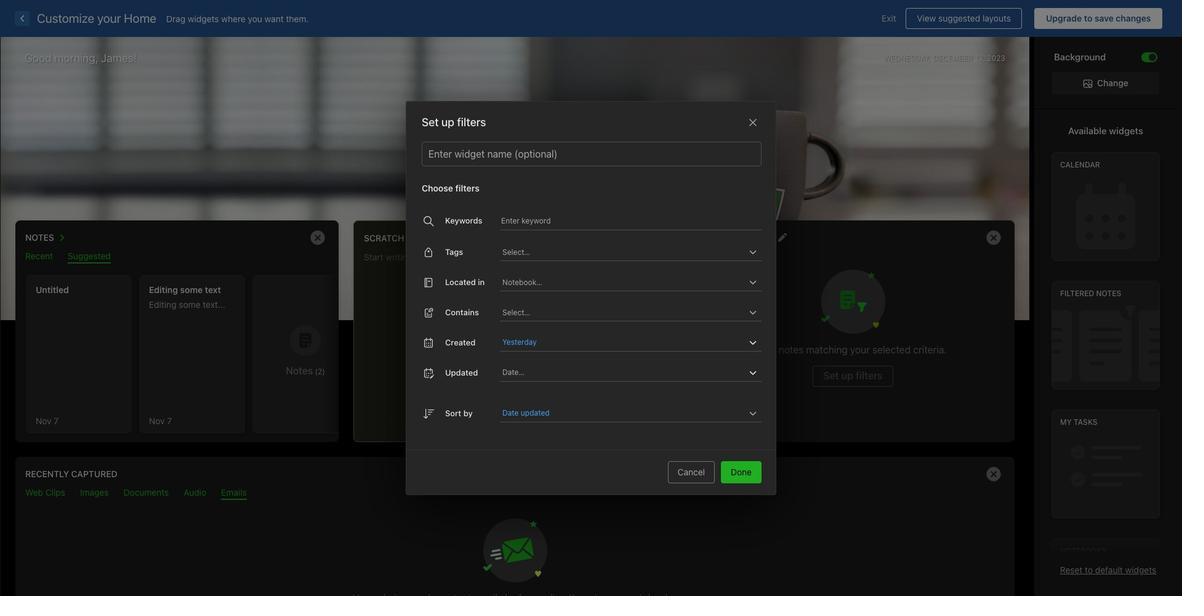 Task type: vqa. For each thing, say whether or not it's contained in the screenshot.
widgets to the bottom
yes



Task type: describe. For each thing, give the bounding box(es) containing it.
layouts
[[983, 13, 1011, 23]]

Sort by field
[[500, 405, 762, 422]]

available widgets
[[1069, 125, 1144, 136]]

sort by
[[445, 408, 473, 418]]

suggested
[[939, 13, 981, 23]]

them.
[[286, 13, 309, 24]]

wednesday, december 13, 2023
[[884, 53, 1006, 63]]

set up filters
[[422, 116, 486, 129]]

updated
[[445, 368, 478, 377]]

save
[[1095, 13, 1114, 23]]

keywords
[[445, 216, 483, 226]]

calendar
[[1061, 160, 1100, 170]]

filtered notes
[[1061, 289, 1122, 298]]

created
[[445, 337, 476, 347]]

date updated
[[503, 408, 550, 418]]

Located in field
[[500, 273, 762, 291]]

0 vertical spatial filters
[[457, 116, 486, 129]]

scratch
[[364, 233, 404, 243]]

my tasks
[[1061, 418, 1098, 427]]

choose filters
[[422, 183, 480, 193]]

 input text field for contains
[[501, 304, 746, 321]]

wednesday,
[[884, 53, 931, 63]]

upgrade
[[1046, 13, 1082, 23]]

my
[[1061, 418, 1072, 427]]

notes
[[1097, 289, 1122, 298]]

home
[[124, 11, 156, 25]]

by
[[464, 408, 473, 418]]

reset to default widgets
[[1060, 565, 1157, 575]]

default
[[1096, 565, 1123, 575]]

drag
[[166, 13, 185, 24]]

date
[[503, 408, 519, 418]]

up
[[442, 116, 455, 129]]

reset
[[1060, 565, 1083, 575]]

customize your home
[[37, 11, 156, 25]]

located
[[445, 277, 476, 287]]

yesterday
[[503, 338, 537, 347]]

located in
[[445, 277, 485, 287]]

cancel button
[[668, 461, 715, 483]]

1 horizontal spatial remove image
[[982, 462, 1006, 487]]

scratch pad
[[364, 233, 424, 243]]

view suggested layouts
[[917, 13, 1011, 23]]

change button
[[1053, 72, 1160, 94]]

close image
[[746, 115, 761, 130]]

set
[[422, 116, 439, 129]]

done
[[731, 467, 752, 477]]

to for reset
[[1085, 565, 1093, 575]]

widgets for drag
[[188, 13, 219, 24]]

Enter keyword field
[[500, 216, 762, 230]]

Enter widget name (optional) text field
[[427, 142, 756, 166]]

you
[[248, 13, 262, 24]]

notebooks
[[1061, 546, 1107, 556]]

pad
[[407, 233, 424, 243]]

want
[[265, 13, 284, 24]]

good
[[25, 52, 52, 65]]

done button
[[721, 461, 762, 483]]

december
[[933, 53, 973, 63]]

Created Date picker field
[[500, 334, 777, 352]]



Task type: locate. For each thing, give the bounding box(es) containing it.
to
[[1084, 13, 1093, 23], [1085, 565, 1093, 575]]

filtered
[[1061, 289, 1095, 298]]

filters
[[457, 116, 486, 129], [455, 183, 480, 193]]

to right reset
[[1085, 565, 1093, 575]]

in
[[478, 277, 485, 287]]

drag widgets where you want them.
[[166, 13, 309, 24]]

good morning, james!
[[25, 52, 137, 65]]

widgets right the default
[[1126, 565, 1157, 575]]

tasks
[[1074, 418, 1098, 427]]

widgets for available
[[1109, 125, 1144, 136]]

0 vertical spatial remove image
[[305, 225, 330, 250]]

view suggested layouts button
[[906, 8, 1023, 29]]

 input text field
[[501, 273, 746, 291], [501, 304, 746, 321]]

1 vertical spatial filters
[[455, 183, 480, 193]]

1 vertical spatial  input text field
[[501, 304, 746, 321]]

 input text field
[[501, 243, 746, 261], [553, 405, 746, 422]]

1 vertical spatial  input text field
[[553, 405, 746, 422]]

choose
[[422, 183, 453, 193]]

date updated button
[[503, 406, 552, 421]]

edit widget title image
[[778, 233, 787, 242]]

 input text field inside located in 'field'
[[501, 273, 746, 291]]

widgets
[[188, 13, 219, 24], [1109, 125, 1144, 136], [1126, 565, 1157, 575]]

remove image
[[305, 225, 330, 250], [982, 462, 1006, 487]]

exit
[[882, 13, 897, 23]]

filters right up
[[457, 116, 486, 129]]

to for upgrade
[[1084, 13, 1093, 23]]

0 vertical spatial  input text field
[[501, 243, 746, 261]]

remove image
[[982, 225, 1006, 250]]

filters right choose
[[455, 183, 480, 193]]

1  input text field from the top
[[501, 273, 746, 291]]

Updated Date picker field
[[500, 364, 777, 382]]

view
[[917, 13, 936, 23]]

contains
[[445, 307, 479, 317]]

2 vertical spatial widgets
[[1126, 565, 1157, 575]]

background
[[1054, 51, 1106, 62]]

0 vertical spatial to
[[1084, 13, 1093, 23]]

2023
[[988, 53, 1006, 63]]

 input text field down located in 'field'
[[501, 304, 746, 321]]

 input text field inside contains field
[[501, 304, 746, 321]]

exit button
[[873, 8, 906, 29]]

upgrade to save changes button
[[1035, 8, 1163, 29]]

reset to default widgets button
[[1060, 565, 1157, 575]]

changes
[[1116, 13, 1151, 23]]

scratch pad button
[[364, 230, 424, 246]]

morning,
[[54, 52, 98, 65]]

widgets right drag
[[188, 13, 219, 24]]

your
[[97, 11, 121, 25]]

to inside button
[[1084, 13, 1093, 23]]

1 vertical spatial to
[[1085, 565, 1093, 575]]

 input text field inside tags field
[[501, 243, 746, 261]]

 input text field down tags field
[[501, 273, 746, 291]]

customize
[[37, 11, 94, 25]]

to left save
[[1084, 13, 1093, 23]]

sort
[[445, 408, 461, 418]]

1 vertical spatial widgets
[[1109, 125, 1144, 136]]

date…
[[503, 368, 525, 377]]

0 horizontal spatial remove image
[[305, 225, 330, 250]]

change
[[1098, 78, 1129, 88]]

13,
[[975, 53, 985, 63]]

 input text field inside date updated field
[[553, 405, 746, 422]]

james!
[[101, 52, 137, 65]]

 input text field down enter keyword field
[[501, 243, 746, 261]]

1 vertical spatial remove image
[[982, 462, 1006, 487]]

 input text field for located in
[[501, 273, 746, 291]]

updated
[[521, 408, 550, 418]]

 input text field down date… field
[[553, 405, 746, 422]]

Tags field
[[500, 243, 762, 261]]

0 vertical spatial  input text field
[[501, 273, 746, 291]]

Contains field
[[500, 304, 762, 321]]

where
[[221, 13, 246, 24]]

upgrade to save changes
[[1046, 13, 1151, 23]]

tags
[[445, 247, 463, 257]]

0 vertical spatial widgets
[[188, 13, 219, 24]]

widgets right available
[[1109, 125, 1144, 136]]

available
[[1069, 125, 1107, 136]]

2  input text field from the top
[[501, 304, 746, 321]]

cancel
[[678, 467, 705, 477]]



